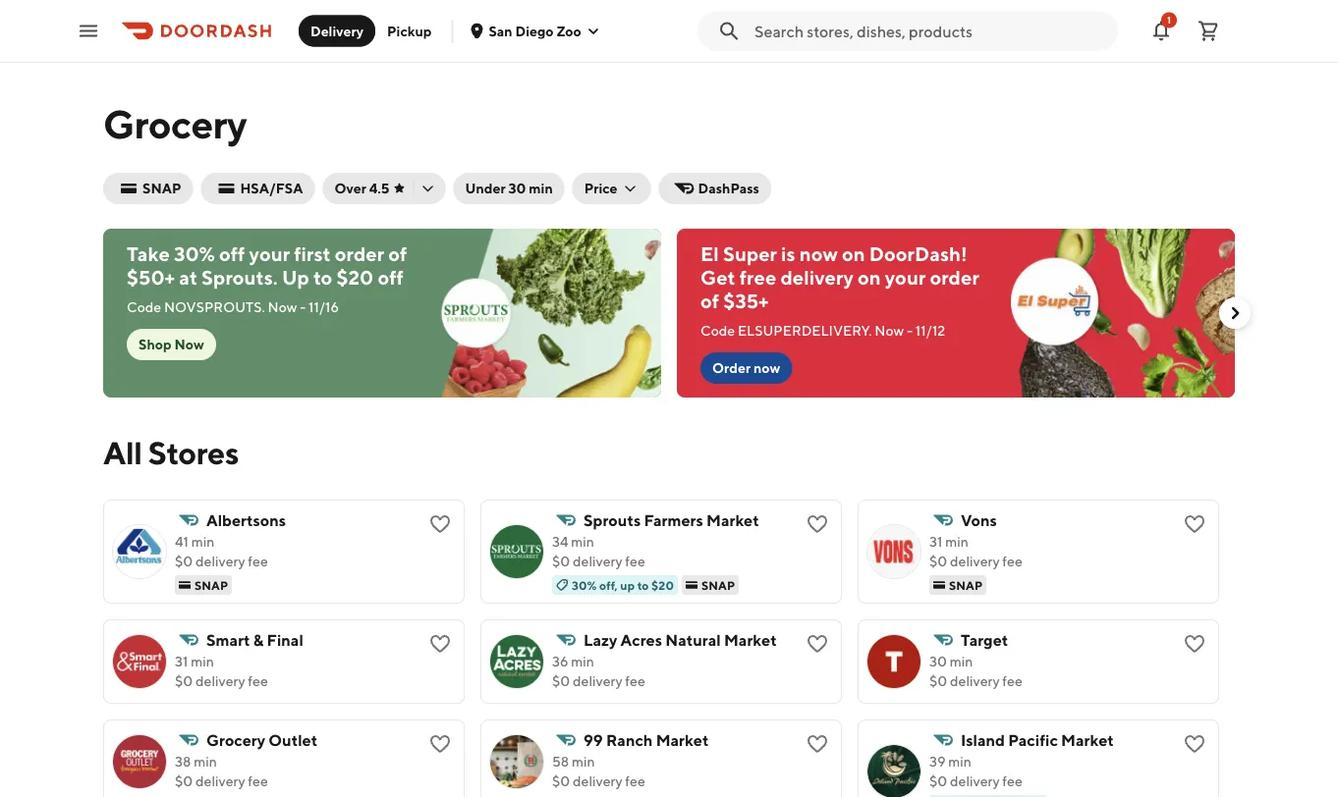 Task type: describe. For each thing, give the bounding box(es) containing it.
39
[[929, 754, 946, 770]]

99
[[584, 731, 603, 750]]

take 30% off your first order of $50+ at sprouts. up to $20 off code novsprouts. now - 11/16
[[127, 243, 407, 315]]

lazy acres natural market
[[584, 631, 777, 650]]

sprouts farmers market
[[584, 511, 759, 530]]

30 min $0 delivery fee
[[929, 654, 1023, 690]]

market for sprouts farmers market
[[706, 511, 759, 530]]

30 inside 30 min $0 delivery fee
[[929, 654, 947, 670]]

min inside button
[[529, 180, 553, 196]]

38
[[175, 754, 191, 770]]

farmers
[[644, 511, 703, 530]]

click to add this store to your saved list image for grocery outlet
[[428, 733, 452, 757]]

over 4.5
[[334, 180, 390, 196]]

1 horizontal spatial off
[[378, 266, 404, 289]]

fee for smart & final
[[248, 674, 268, 690]]

min for 99 ranch market
[[572, 754, 595, 770]]

$0 for grocery outlet
[[175, 774, 193, 790]]

4.5
[[369, 180, 390, 196]]

albertsons
[[206, 511, 286, 530]]

lazy
[[584, 631, 617, 650]]

30% inside take 30% off your first order of $50+ at sprouts. up to $20 off code novsprouts. now - 11/16
[[174, 243, 215, 266]]

el super is now on doordash! get free delivery on your order of $35+ code elsuperdelivery. now - 11/12
[[701, 243, 979, 339]]

$0 for vons
[[929, 554, 947, 570]]

$0 for target
[[929, 674, 947, 690]]

0 horizontal spatial off
[[219, 243, 245, 266]]

$0 for 99 ranch market
[[552, 774, 570, 790]]

code for el super is now on doordash! get free delivery on your order of $35+
[[701, 323, 735, 339]]

delivery for 99 ranch market
[[573, 774, 622, 790]]

min for target
[[950, 654, 973, 670]]

now inside button
[[754, 360, 780, 376]]

elsuperdelivery.
[[738, 323, 872, 339]]

34
[[552, 534, 568, 550]]

dashpass button
[[659, 173, 771, 204]]

acres
[[621, 631, 662, 650]]

snap button
[[103, 173, 193, 204]]

&
[[253, 631, 264, 650]]

fee for island pacific market
[[1002, 774, 1023, 790]]

hsa/fsa
[[240, 180, 303, 196]]

zoo
[[557, 23, 581, 39]]

first
[[294, 243, 331, 266]]

fee for target
[[1002, 674, 1023, 690]]

all stores
[[103, 434, 239, 471]]

to inside take 30% off your first order of $50+ at sprouts. up to $20 off code novsprouts. now - 11/16
[[313, 266, 332, 289]]

snap down 41 min $0 delivery fee
[[195, 579, 228, 592]]

1 vertical spatial on
[[858, 266, 881, 289]]

58
[[552, 754, 569, 770]]

0 items, open order cart image
[[1197, 19, 1220, 43]]

over 4.5 button
[[323, 173, 446, 204]]

1 vertical spatial 30%
[[572, 579, 597, 592]]

take
[[127, 243, 170, 266]]

fee for sprouts farmers market
[[625, 554, 645, 570]]

under 30 min button
[[453, 173, 565, 204]]

market right natural
[[724, 631, 777, 650]]

$35+
[[723, 290, 769, 313]]

diego
[[515, 23, 554, 39]]

delivery
[[310, 23, 364, 39]]

11/12
[[916, 323, 945, 339]]

$20 inside take 30% off your first order of $50+ at sprouts. up to $20 off code novsprouts. now - 11/16
[[337, 266, 374, 289]]

$0 for sprouts farmers market
[[552, 554, 570, 570]]

order now
[[712, 360, 780, 376]]

99 ranch market
[[584, 731, 709, 750]]

min for island pacific market
[[948, 754, 972, 770]]

shop
[[139, 337, 172, 353]]

11/16
[[309, 299, 339, 315]]

order
[[712, 360, 751, 376]]

grocery for grocery outlet
[[206, 731, 265, 750]]

price button
[[573, 173, 651, 204]]

34 min $0 delivery fee
[[552, 534, 645, 570]]

1 horizontal spatial to
[[637, 579, 649, 592]]

$0 for lazy acres natural market
[[552, 674, 570, 690]]

fee for grocery outlet
[[248, 774, 268, 790]]

market for 99 ranch market
[[656, 731, 709, 750]]

order inside take 30% off your first order of $50+ at sprouts. up to $20 off code novsprouts. now - 11/16
[[335, 243, 384, 266]]

of inside take 30% off your first order of $50+ at sprouts. up to $20 off code novsprouts. now - 11/16
[[388, 243, 407, 266]]

- for up
[[300, 299, 306, 315]]

min for sprouts farmers market
[[571, 534, 594, 550]]

doordash!
[[869, 243, 967, 266]]

min for vons
[[945, 534, 969, 550]]

click to add this store to your saved list image for vons
[[1183, 513, 1207, 536]]

39 min $0 delivery fee
[[929, 754, 1023, 790]]

under
[[465, 180, 506, 196]]

ranch
[[606, 731, 653, 750]]

delivery for lazy acres natural market
[[573, 674, 622, 690]]

san diego zoo
[[489, 23, 581, 39]]

order inside el super is now on doordash! get free delivery on your order of $35+ code elsuperdelivery. now - 11/12
[[930, 266, 979, 289]]

31 min $0 delivery fee for vons
[[929, 534, 1023, 570]]

your inside take 30% off your first order of $50+ at sprouts. up to $20 off code novsprouts. now - 11/16
[[249, 243, 290, 266]]

stores
[[148, 434, 239, 471]]

fee for vons
[[1002, 554, 1023, 570]]

natural
[[665, 631, 721, 650]]

delivery button
[[299, 15, 375, 47]]

min for smart & final
[[191, 654, 214, 670]]

code for take 30% off your first order of $50+ at sprouts. up to $20 off
[[127, 299, 161, 315]]

$0 for albertsons
[[175, 554, 193, 570]]

of inside el super is now on doordash! get free delivery on your order of $35+ code elsuperdelivery. now - 11/12
[[701, 290, 719, 313]]

grocery outlet
[[206, 731, 318, 750]]

final
[[267, 631, 303, 650]]



Task type: vqa. For each thing, say whether or not it's contained in the screenshot.
12Oz
no



Task type: locate. For each thing, give the bounding box(es) containing it.
now for up
[[268, 299, 297, 315]]

- inside take 30% off your first order of $50+ at sprouts. up to $20 off code novsprouts. now - 11/16
[[300, 299, 306, 315]]

at
[[179, 266, 197, 289]]

1 horizontal spatial code
[[701, 323, 735, 339]]

get
[[701, 266, 736, 289]]

min right 36
[[571, 654, 594, 670]]

fee inside 39 min $0 delivery fee
[[1002, 774, 1023, 790]]

delivery inside 58 min $0 delivery fee
[[573, 774, 622, 790]]

0 vertical spatial $20
[[337, 266, 374, 289]]

now
[[268, 299, 297, 315], [875, 323, 904, 339], [174, 337, 204, 353]]

click to add this store to your saved list image
[[428, 513, 452, 536], [806, 513, 829, 536], [806, 633, 829, 656], [1183, 633, 1207, 656], [428, 733, 452, 757], [806, 733, 829, 757], [1183, 733, 1207, 757]]

fee for albertsons
[[248, 554, 268, 570]]

sprouts
[[584, 511, 641, 530]]

41
[[175, 534, 189, 550]]

fee down pacific at the right bottom
[[1002, 774, 1023, 790]]

0 vertical spatial click to add this store to your saved list image
[[1183, 513, 1207, 536]]

fee for lazy acres natural market
[[625, 674, 645, 690]]

min down vons
[[945, 534, 969, 550]]

0 vertical spatial on
[[842, 243, 865, 266]]

1 horizontal spatial now
[[268, 299, 297, 315]]

now inside button
[[174, 337, 204, 353]]

delivery inside 39 min $0 delivery fee
[[950, 774, 1000, 790]]

1 vertical spatial grocery
[[206, 731, 265, 750]]

- inside el super is now on doordash! get free delivery on your order of $35+ code elsuperdelivery. now - 11/12
[[907, 323, 913, 339]]

now right 'order'
[[754, 360, 780, 376]]

min right 38
[[194, 754, 217, 770]]

delivery up "off,"
[[573, 554, 622, 570]]

fee
[[248, 554, 268, 570], [625, 554, 645, 570], [1002, 554, 1023, 570], [248, 674, 268, 690], [625, 674, 645, 690], [1002, 674, 1023, 690], [248, 774, 268, 790], [625, 774, 645, 790], [1002, 774, 1023, 790]]

fee inside 34 min $0 delivery fee
[[625, 554, 645, 570]]

delivery inside 41 min $0 delivery fee
[[196, 554, 245, 570]]

1 vertical spatial off
[[378, 266, 404, 289]]

market right pacific at the right bottom
[[1061, 731, 1114, 750]]

order now button
[[701, 353, 792, 384]]

$20
[[337, 266, 374, 289], [651, 579, 674, 592]]

on left doordash!
[[842, 243, 865, 266]]

under 30 min
[[465, 180, 553, 196]]

code down $50+
[[127, 299, 161, 315]]

delivery for albertsons
[[196, 554, 245, 570]]

code inside take 30% off your first order of $50+ at sprouts. up to $20 off code novsprouts. now - 11/16
[[127, 299, 161, 315]]

1 vertical spatial code
[[701, 323, 735, 339]]

min right 41
[[191, 534, 215, 550]]

1 vertical spatial your
[[885, 266, 926, 289]]

1 horizontal spatial -
[[907, 323, 913, 339]]

delivery down 99
[[573, 774, 622, 790]]

order
[[335, 243, 384, 266], [930, 266, 979, 289]]

0 vertical spatial now
[[800, 243, 838, 266]]

click to add this store to your saved list image for lazy acres natural market
[[806, 633, 829, 656]]

off,
[[599, 579, 618, 592]]

$20 right up
[[651, 579, 674, 592]]

off up the sprouts.
[[219, 243, 245, 266]]

fee inside 58 min $0 delivery fee
[[625, 774, 645, 790]]

0 vertical spatial 30
[[508, 180, 526, 196]]

0 vertical spatial 30%
[[174, 243, 215, 266]]

click to add this store to your saved list image for island pacific market
[[1183, 733, 1207, 757]]

shop now button
[[127, 329, 216, 361]]

Store search: begin typing to search for stores available on DoorDash text field
[[755, 20, 1106, 42]]

delivery inside 36 min $0 delivery fee
[[573, 674, 622, 690]]

0 horizontal spatial -
[[300, 299, 306, 315]]

open menu image
[[77, 19, 100, 43]]

delivery for smart & final
[[196, 674, 245, 690]]

off
[[219, 243, 245, 266], [378, 266, 404, 289]]

island pacific market
[[961, 731, 1114, 750]]

min for grocery outlet
[[194, 754, 217, 770]]

$0 for smart & final
[[175, 674, 193, 690]]

0 vertical spatial grocery
[[103, 100, 247, 147]]

30% up at
[[174, 243, 215, 266]]

0 horizontal spatial 31 min $0 delivery fee
[[175, 654, 268, 690]]

min down smart
[[191, 654, 214, 670]]

click to add this store to your saved list image for smart & final
[[428, 633, 452, 656]]

0 horizontal spatial 31
[[175, 654, 188, 670]]

1 horizontal spatial 30
[[929, 654, 947, 670]]

31 min $0 delivery fee down vons
[[929, 534, 1023, 570]]

1 vertical spatial to
[[637, 579, 649, 592]]

is
[[781, 243, 796, 266]]

0 horizontal spatial 30
[[508, 180, 526, 196]]

min
[[529, 180, 553, 196], [191, 534, 215, 550], [571, 534, 594, 550], [945, 534, 969, 550], [191, 654, 214, 670], [571, 654, 594, 670], [950, 654, 973, 670], [194, 754, 217, 770], [572, 754, 595, 770], [948, 754, 972, 770]]

now left 11/12
[[875, 323, 904, 339]]

target
[[961, 631, 1008, 650]]

fee inside 30 min $0 delivery fee
[[1002, 674, 1023, 690]]

delivery for sprouts farmers market
[[573, 554, 622, 570]]

min right 34
[[571, 534, 594, 550]]

market
[[706, 511, 759, 530], [724, 631, 777, 650], [656, 731, 709, 750], [1061, 731, 1114, 750]]

min right '39'
[[948, 754, 972, 770]]

min inside 36 min $0 delivery fee
[[571, 654, 594, 670]]

delivery for target
[[950, 674, 1000, 690]]

snap inside button
[[142, 180, 181, 196]]

order down doordash!
[[930, 266, 979, 289]]

$0 inside 34 min $0 delivery fee
[[552, 554, 570, 570]]

delivery down the is
[[780, 266, 854, 289]]

grocery up snap button
[[103, 100, 247, 147]]

1
[[1167, 14, 1171, 26]]

0 vertical spatial -
[[300, 299, 306, 315]]

delivery down target
[[950, 674, 1000, 690]]

market for island pacific market
[[1061, 731, 1114, 750]]

delivery down smart
[[196, 674, 245, 690]]

pacific
[[1008, 731, 1058, 750]]

30 inside button
[[508, 180, 526, 196]]

now right the is
[[800, 243, 838, 266]]

order right first
[[335, 243, 384, 266]]

now inside take 30% off your first order of $50+ at sprouts. up to $20 off code novsprouts. now - 11/16
[[268, 299, 297, 315]]

free
[[740, 266, 776, 289]]

market right farmers at the bottom of page
[[706, 511, 759, 530]]

delivery for vons
[[950, 554, 1000, 570]]

- left the 11/16 on the left of page
[[300, 299, 306, 315]]

your inside el super is now on doordash! get free delivery on your order of $35+ code elsuperdelivery. now - 11/12
[[885, 266, 926, 289]]

min for lazy acres natural market
[[571, 654, 594, 670]]

code
[[127, 299, 161, 315], [701, 323, 735, 339]]

0 horizontal spatial now
[[754, 360, 780, 376]]

0 horizontal spatial click to add this store to your saved list image
[[428, 633, 452, 656]]

pickup
[[387, 23, 432, 39]]

36
[[552, 654, 568, 670]]

now
[[800, 243, 838, 266], [754, 360, 780, 376]]

38 min $0 delivery fee
[[175, 754, 268, 790]]

41 min $0 delivery fee
[[175, 534, 268, 570]]

$0 inside 41 min $0 delivery fee
[[175, 554, 193, 570]]

fee inside 41 min $0 delivery fee
[[248, 554, 268, 570]]

0 horizontal spatial 30%
[[174, 243, 215, 266]]

of down get
[[701, 290, 719, 313]]

0 vertical spatial your
[[249, 243, 290, 266]]

click to add this store to your saved list image for target
[[1183, 633, 1207, 656]]

san diego zoo button
[[469, 23, 601, 39]]

delivery for island pacific market
[[950, 774, 1000, 790]]

$20 up the 11/16 on the left of page
[[337, 266, 374, 289]]

min inside 34 min $0 delivery fee
[[571, 534, 594, 550]]

to right up
[[637, 579, 649, 592]]

grocery up 38 min $0 delivery fee
[[206, 731, 265, 750]]

price
[[584, 180, 618, 196]]

delivery
[[780, 266, 854, 289], [196, 554, 245, 570], [573, 554, 622, 570], [950, 554, 1000, 570], [196, 674, 245, 690], [573, 674, 622, 690], [950, 674, 1000, 690], [196, 774, 245, 790], [573, 774, 622, 790], [950, 774, 1000, 790]]

min inside 30 min $0 delivery fee
[[950, 654, 973, 670]]

31
[[929, 534, 943, 550], [175, 654, 188, 670]]

1 horizontal spatial click to add this store to your saved list image
[[1183, 513, 1207, 536]]

your down doordash!
[[885, 266, 926, 289]]

2 horizontal spatial now
[[875, 323, 904, 339]]

$0 inside 58 min $0 delivery fee
[[552, 774, 570, 790]]

fee inside 38 min $0 delivery fee
[[248, 774, 268, 790]]

island
[[961, 731, 1005, 750]]

1 vertical spatial order
[[930, 266, 979, 289]]

1 vertical spatial 31 min $0 delivery fee
[[175, 654, 268, 690]]

delivery for grocery outlet
[[196, 774, 245, 790]]

now for your
[[875, 323, 904, 339]]

0 vertical spatial order
[[335, 243, 384, 266]]

fee down '&'
[[248, 674, 268, 690]]

0 vertical spatial code
[[127, 299, 161, 315]]

all
[[103, 434, 142, 471]]

delivery down lazy
[[573, 674, 622, 690]]

market right ranch
[[656, 731, 709, 750]]

$0 inside 36 min $0 delivery fee
[[552, 674, 570, 690]]

click to add this store to your saved list image for sprouts farmers market
[[806, 513, 829, 536]]

0 horizontal spatial $20
[[337, 266, 374, 289]]

1 horizontal spatial of
[[701, 290, 719, 313]]

fee up target
[[1002, 554, 1023, 570]]

up
[[620, 579, 635, 592]]

your up up on the top left
[[249, 243, 290, 266]]

next button of carousel image
[[1225, 304, 1245, 323]]

1 vertical spatial -
[[907, 323, 913, 339]]

0 vertical spatial off
[[219, 243, 245, 266]]

0 horizontal spatial now
[[174, 337, 204, 353]]

0 horizontal spatial to
[[313, 266, 332, 289]]

1 vertical spatial now
[[754, 360, 780, 376]]

delivery inside el super is now on doordash! get free delivery on your order of $35+ code elsuperdelivery. now - 11/12
[[780, 266, 854, 289]]

0 vertical spatial 31 min $0 delivery fee
[[929, 534, 1023, 570]]

$0 inside 38 min $0 delivery fee
[[175, 774, 193, 790]]

of down over 4.5 button
[[388, 243, 407, 266]]

min down target
[[950, 654, 973, 670]]

to down first
[[313, 266, 332, 289]]

on down doordash!
[[858, 266, 881, 289]]

min inside 41 min $0 delivery fee
[[191, 534, 215, 550]]

off down over 4.5 button
[[378, 266, 404, 289]]

fee for 99 ranch market
[[625, 774, 645, 790]]

1 horizontal spatial 31 min $0 delivery fee
[[929, 534, 1023, 570]]

click to add this store to your saved list image for albertsons
[[428, 513, 452, 536]]

code up 'order'
[[701, 323, 735, 339]]

1 vertical spatial of
[[701, 290, 719, 313]]

el
[[701, 243, 719, 266]]

delivery inside 38 min $0 delivery fee
[[196, 774, 245, 790]]

1 vertical spatial 31
[[175, 654, 188, 670]]

31 for vons
[[929, 534, 943, 550]]

of
[[388, 243, 407, 266], [701, 290, 719, 313]]

over
[[334, 180, 366, 196]]

to
[[313, 266, 332, 289], [637, 579, 649, 592]]

fee down 'albertsons'
[[248, 554, 268, 570]]

super
[[723, 243, 777, 266]]

0 horizontal spatial code
[[127, 299, 161, 315]]

hsa/fsa button
[[201, 173, 315, 204]]

smart
[[206, 631, 250, 650]]

fee down target
[[1002, 674, 1023, 690]]

0 horizontal spatial of
[[388, 243, 407, 266]]

1 horizontal spatial now
[[800, 243, 838, 266]]

vons
[[961, 511, 997, 530]]

fee inside 36 min $0 delivery fee
[[625, 674, 645, 690]]

0 horizontal spatial order
[[335, 243, 384, 266]]

1 vertical spatial $20
[[651, 579, 674, 592]]

grocery for grocery
[[103, 100, 247, 147]]

1 horizontal spatial 31
[[929, 534, 943, 550]]

delivery down "island"
[[950, 774, 1000, 790]]

1 vertical spatial click to add this store to your saved list image
[[428, 633, 452, 656]]

click to add this store to your saved list image for 99 ranch market
[[806, 733, 829, 757]]

snap up natural
[[702, 579, 735, 592]]

fee down ranch
[[625, 774, 645, 790]]

san
[[489, 23, 513, 39]]

1 vertical spatial 30
[[929, 654, 947, 670]]

fee down acres
[[625, 674, 645, 690]]

0 vertical spatial to
[[313, 266, 332, 289]]

delivery down vons
[[950, 554, 1000, 570]]

- left 11/12
[[907, 323, 913, 339]]

$0
[[175, 554, 193, 570], [552, 554, 570, 570], [929, 554, 947, 570], [175, 674, 193, 690], [552, 674, 570, 690], [929, 674, 947, 690], [175, 774, 193, 790], [552, 774, 570, 790], [929, 774, 947, 790]]

sprouts.
[[202, 266, 278, 289]]

58 min $0 delivery fee
[[552, 754, 645, 790]]

0 horizontal spatial your
[[249, 243, 290, 266]]

1 horizontal spatial $20
[[651, 579, 674, 592]]

30% off, up to $20
[[572, 579, 674, 592]]

now inside el super is now on doordash! get free delivery on your order of $35+ code elsuperdelivery. now - 11/12
[[800, 243, 838, 266]]

min right under
[[529, 180, 553, 196]]

1 horizontal spatial order
[[930, 266, 979, 289]]

snap
[[142, 180, 181, 196], [195, 579, 228, 592], [702, 579, 735, 592], [949, 579, 983, 592]]

code inside el super is now on doordash! get free delivery on your order of $35+ code elsuperdelivery. now - 11/12
[[701, 323, 735, 339]]

fee up up
[[625, 554, 645, 570]]

min for albertsons
[[191, 534, 215, 550]]

0 vertical spatial 31
[[929, 534, 943, 550]]

0 vertical spatial of
[[388, 243, 407, 266]]

now right shop at the top of the page
[[174, 337, 204, 353]]

30% left "off,"
[[572, 579, 597, 592]]

smart & final
[[206, 631, 303, 650]]

min right 58
[[572, 754, 595, 770]]

notification bell image
[[1150, 19, 1173, 43]]

$0 for island pacific market
[[929, 774, 947, 790]]

fee down grocery outlet
[[248, 774, 268, 790]]

min inside 38 min $0 delivery fee
[[194, 754, 217, 770]]

36 min $0 delivery fee
[[552, 654, 645, 690]]

novsprouts.
[[164, 299, 265, 315]]

now inside el super is now on doordash! get free delivery on your order of $35+ code elsuperdelivery. now - 11/12
[[875, 323, 904, 339]]

31 min $0 delivery fee for smart & final
[[175, 654, 268, 690]]

delivery inside 34 min $0 delivery fee
[[573, 554, 622, 570]]

your
[[249, 243, 290, 266], [885, 266, 926, 289]]

shop now
[[139, 337, 204, 353]]

$50+
[[127, 266, 175, 289]]

1 horizontal spatial 30%
[[572, 579, 597, 592]]

now down up on the top left
[[268, 299, 297, 315]]

min inside 58 min $0 delivery fee
[[572, 754, 595, 770]]

up
[[282, 266, 309, 289]]

1 horizontal spatial your
[[885, 266, 926, 289]]

-
[[300, 299, 306, 315], [907, 323, 913, 339]]

click to add this store to your saved list image
[[1183, 513, 1207, 536], [428, 633, 452, 656]]

delivery down grocery outlet
[[196, 774, 245, 790]]

outlet
[[269, 731, 318, 750]]

min inside 39 min $0 delivery fee
[[948, 754, 972, 770]]

31 for smart & final
[[175, 654, 188, 670]]

dashpass
[[698, 180, 759, 196]]

pickup button
[[375, 15, 444, 47]]

$0 inside 39 min $0 delivery fee
[[929, 774, 947, 790]]

snap up take
[[142, 180, 181, 196]]

grocery
[[103, 100, 247, 147], [206, 731, 265, 750]]

31 min $0 delivery fee
[[929, 534, 1023, 570], [175, 654, 268, 690]]

$0 inside 30 min $0 delivery fee
[[929, 674, 947, 690]]

delivery down 'albertsons'
[[196, 554, 245, 570]]

snap up target
[[949, 579, 983, 592]]

delivery inside 30 min $0 delivery fee
[[950, 674, 1000, 690]]

- for your
[[907, 323, 913, 339]]

31 min $0 delivery fee down smart
[[175, 654, 268, 690]]



